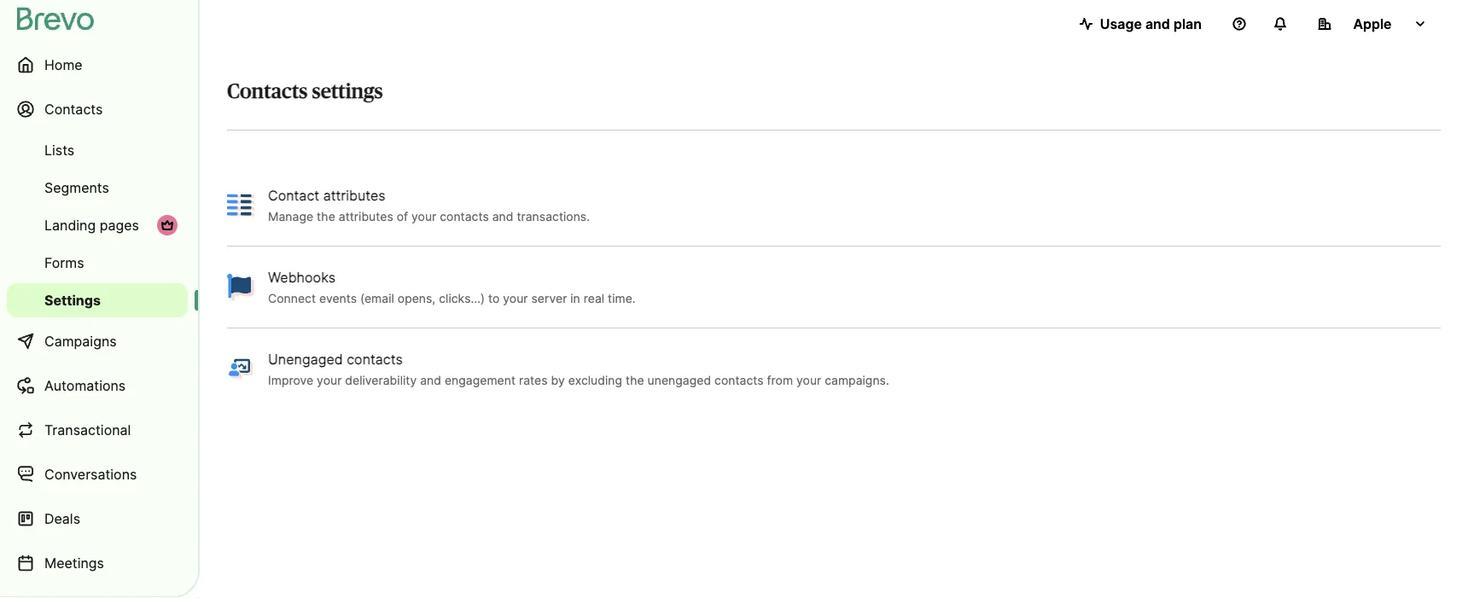 Task type: describe. For each thing, give the bounding box(es) containing it.
automations link
[[7, 365, 188, 406]]

settings
[[44, 292, 101, 309]]

usage and plan
[[1100, 15, 1202, 32]]

segments link
[[7, 171, 188, 205]]

deals
[[44, 511, 80, 527]]

webhooks
[[268, 269, 336, 285]]

contacts for contacts
[[44, 101, 103, 117]]

and inside contact attributes manage the attributes of your contacts and transactions.
[[492, 209, 514, 223]]

meetings link
[[7, 543, 188, 584]]

campaigns.
[[825, 373, 889, 387]]

and inside the unengaged contacts improve your deliverability and engagement rates by excluding the unengaged contacts from your campaigns.
[[420, 373, 441, 387]]

(email
[[360, 291, 394, 305]]

forms
[[44, 254, 84, 271]]

usage and plan button
[[1066, 7, 1216, 41]]

unengaged
[[268, 351, 343, 367]]

automations
[[44, 377, 126, 394]]

transactional link
[[7, 410, 188, 451]]

opens,
[[398, 291, 436, 305]]

forms link
[[7, 246, 188, 280]]

contact attributes manage the attributes of your contacts and transactions.
[[268, 187, 590, 223]]

deals link
[[7, 499, 188, 540]]

engagement
[[445, 373, 516, 387]]

settings
[[312, 82, 383, 102]]

conversations
[[44, 466, 137, 483]]

excluding
[[568, 373, 622, 387]]

unengaged
[[648, 373, 711, 387]]

manage
[[268, 209, 313, 223]]

pages
[[100, 217, 139, 234]]

contact
[[268, 187, 319, 203]]

transactional
[[44, 422, 131, 438]]

deliverability
[[345, 373, 417, 387]]

server
[[531, 291, 567, 305]]

landing
[[44, 217, 96, 234]]

webhooks connect events (email opens, clicks…) to your server in real time.
[[268, 269, 636, 305]]

time.
[[608, 291, 636, 305]]

and inside button
[[1146, 15, 1170, 32]]



Task type: vqa. For each thing, say whether or not it's contained in the screenshot.
Meetings
yes



Task type: locate. For each thing, give the bounding box(es) containing it.
2 horizontal spatial and
[[1146, 15, 1170, 32]]

your right to at the left of the page
[[503, 291, 528, 305]]

real
[[584, 291, 605, 305]]

home
[[44, 56, 82, 73]]

contacts
[[227, 82, 308, 102], [44, 101, 103, 117]]

2 vertical spatial contacts
[[715, 373, 764, 387]]

rates
[[519, 373, 548, 387]]

0 horizontal spatial contacts
[[347, 351, 403, 367]]

transactions.
[[517, 209, 590, 223]]

connect
[[268, 291, 316, 305]]

1 horizontal spatial contacts
[[227, 82, 308, 102]]

0 vertical spatial and
[[1146, 15, 1170, 32]]

the right manage
[[317, 209, 335, 223]]

0 horizontal spatial the
[[317, 209, 335, 223]]

and left plan
[[1146, 15, 1170, 32]]

apple button
[[1305, 7, 1441, 41]]

attributes
[[323, 187, 386, 203], [339, 209, 393, 223]]

contacts up lists on the left
[[44, 101, 103, 117]]

your
[[412, 209, 437, 223], [503, 291, 528, 305], [317, 373, 342, 387], [797, 373, 822, 387]]

attributes left of at the left top of page
[[339, 209, 393, 223]]

your inside contact attributes manage the attributes of your contacts and transactions.
[[412, 209, 437, 223]]

1 vertical spatial attributes
[[339, 209, 393, 223]]

contacts settings
[[227, 82, 383, 102]]

in
[[571, 291, 580, 305]]

events
[[319, 291, 357, 305]]

attributes right contact
[[323, 187, 386, 203]]

home link
[[7, 44, 188, 85]]

your right the from at the right bottom of the page
[[797, 373, 822, 387]]

and
[[1146, 15, 1170, 32], [492, 209, 514, 223], [420, 373, 441, 387]]

1 vertical spatial the
[[626, 373, 644, 387]]

apple
[[1354, 15, 1392, 32]]

1 horizontal spatial the
[[626, 373, 644, 387]]

0 horizontal spatial and
[[420, 373, 441, 387]]

contacts inside contact attributes manage the attributes of your contacts and transactions.
[[440, 209, 489, 223]]

unengaged contacts improve your deliverability and engagement rates by excluding the unengaged contacts from your campaigns.
[[268, 351, 889, 387]]

contacts link
[[7, 89, 188, 130]]

clicks…)
[[439, 291, 485, 305]]

meetings
[[44, 555, 104, 572]]

and left transactions.
[[492, 209, 514, 223]]

of
[[397, 209, 408, 223]]

landing pages link
[[7, 208, 188, 242]]

your inside webhooks connect events (email opens, clicks…) to your server in real time.
[[503, 291, 528, 305]]

to
[[488, 291, 500, 305]]

and left engagement
[[420, 373, 441, 387]]

contacts left the from at the right bottom of the page
[[715, 373, 764, 387]]

0 vertical spatial attributes
[[323, 187, 386, 203]]

landing pages
[[44, 217, 139, 234]]

0 vertical spatial the
[[317, 209, 335, 223]]

the
[[317, 209, 335, 223], [626, 373, 644, 387]]

lists link
[[7, 133, 188, 167]]

the right excluding
[[626, 373, 644, 387]]

1 horizontal spatial and
[[492, 209, 514, 223]]

1 horizontal spatial contacts
[[440, 209, 489, 223]]

the inside contact attributes manage the attributes of your contacts and transactions.
[[317, 209, 335, 223]]

left___rvooi image
[[161, 219, 174, 232]]

1 vertical spatial contacts
[[347, 351, 403, 367]]

settings link
[[7, 283, 188, 318]]

the inside the unengaged contacts improve your deliverability and engagement rates by excluding the unengaged contacts from your campaigns.
[[626, 373, 644, 387]]

contacts left settings
[[227, 82, 308, 102]]

0 horizontal spatial contacts
[[44, 101, 103, 117]]

your down unengaged
[[317, 373, 342, 387]]

conversations link
[[7, 454, 188, 495]]

by
[[551, 373, 565, 387]]

2 horizontal spatial contacts
[[715, 373, 764, 387]]

usage
[[1100, 15, 1142, 32]]

your right of at the left top of page
[[412, 209, 437, 223]]

1 vertical spatial and
[[492, 209, 514, 223]]

improve
[[268, 373, 313, 387]]

0 vertical spatial contacts
[[440, 209, 489, 223]]

contacts
[[440, 209, 489, 223], [347, 351, 403, 367], [715, 373, 764, 387]]

2 vertical spatial and
[[420, 373, 441, 387]]

contacts right of at the left top of page
[[440, 209, 489, 223]]

lists
[[44, 142, 74, 158]]

contacts for contacts settings
[[227, 82, 308, 102]]

from
[[767, 373, 793, 387]]

campaigns
[[44, 333, 117, 350]]

contacts up "deliverability"
[[347, 351, 403, 367]]

plan
[[1174, 15, 1202, 32]]

segments
[[44, 179, 109, 196]]

campaigns link
[[7, 321, 188, 362]]



